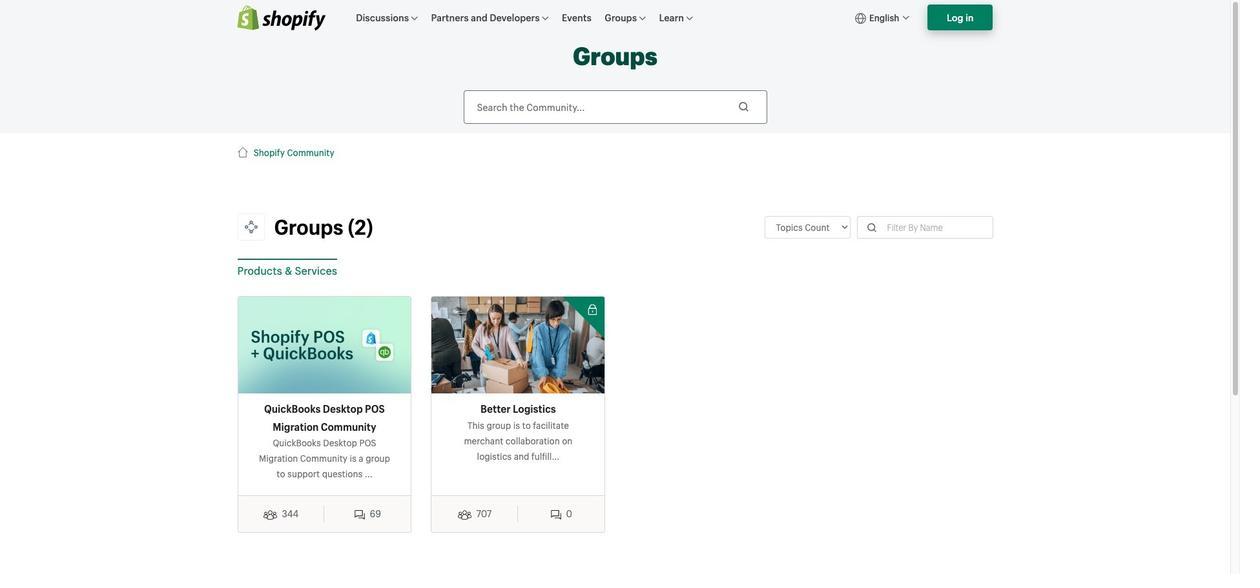 Task type: describe. For each thing, give the bounding box(es) containing it.
2 members count image from the left
[[354, 511, 365, 520]]

Filter By Name text field
[[879, 217, 992, 238]]

1 members count image from the left
[[263, 511, 277, 520]]

3 members count image from the left
[[458, 511, 471, 520]]

2 grouphub avatar image from the left
[[432, 297, 605, 394]]

members count image
[[551, 511, 561, 520]]



Task type: locate. For each thing, give the bounding box(es) containing it.
0 horizontal spatial members count image
[[263, 511, 277, 520]]

grouphub avatar image
[[238, 297, 411, 394], [432, 297, 605, 394]]

members count image
[[263, 511, 277, 520], [354, 511, 365, 520], [458, 511, 471, 520]]

shopify logo image
[[237, 5, 326, 31]]

1 horizontal spatial members count image
[[354, 511, 365, 520]]

lock icon image
[[588, 304, 597, 315]]

groups image
[[237, 214, 265, 241]]

2 horizontal spatial members count image
[[458, 511, 471, 520]]

search icon image
[[868, 224, 877, 233]]

1 grouphub avatar image from the left
[[238, 297, 411, 394]]

0 horizontal spatial grouphub avatar image
[[238, 297, 411, 394]]

Search text field
[[463, 90, 767, 124]]

1 horizontal spatial grouphub avatar image
[[432, 297, 605, 394]]

None submit
[[728, 92, 760, 122]]



